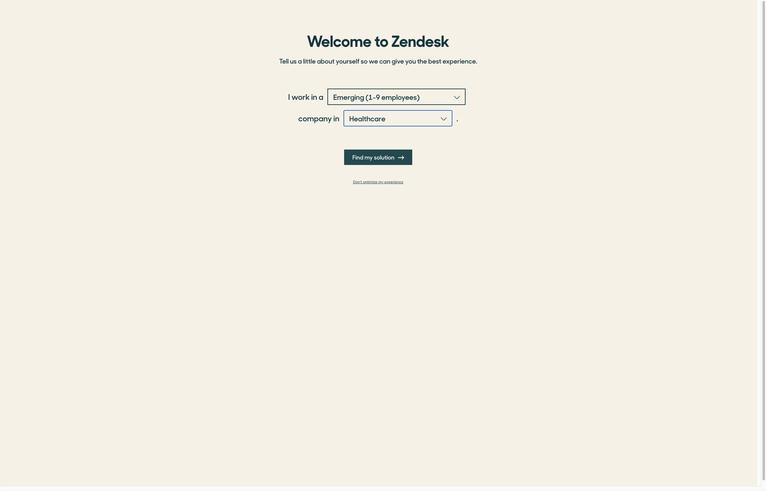 Task type: describe. For each thing, give the bounding box(es) containing it.
arrow right image
[[398, 155, 404, 161]]

company
[[298, 113, 332, 124]]

don't optimize my experience link
[[275, 180, 481, 185]]

i
[[288, 91, 290, 102]]

0 horizontal spatial a
[[298, 56, 302, 66]]

i work in a
[[288, 91, 323, 102]]

experience.
[[443, 56, 477, 66]]

to
[[374, 29, 389, 51]]

give
[[392, 56, 404, 66]]

the
[[417, 56, 427, 66]]

can
[[379, 56, 391, 66]]

find     my solution
[[352, 153, 396, 161]]

optimize
[[363, 180, 377, 185]]

so
[[361, 56, 368, 66]]

little
[[303, 56, 316, 66]]

tell
[[279, 56, 289, 66]]

welcome to zendesk
[[307, 29, 449, 51]]

1 horizontal spatial in
[[333, 113, 339, 124]]

tell us a little about yourself so we can give you the best experience.
[[279, 56, 477, 66]]

company in
[[298, 113, 339, 124]]

yourself
[[336, 56, 360, 66]]

about
[[317, 56, 335, 66]]

0 horizontal spatial in
[[311, 91, 317, 102]]

experience
[[384, 180, 403, 185]]

.
[[457, 113, 458, 124]]



Task type: locate. For each thing, give the bounding box(es) containing it.
1 vertical spatial a
[[319, 91, 323, 102]]

my right the optimize
[[378, 180, 383, 185]]

1 vertical spatial my
[[378, 180, 383, 185]]

in
[[311, 91, 317, 102], [333, 113, 339, 124]]

don't optimize my experience
[[353, 180, 403, 185]]

my right find
[[365, 153, 373, 161]]

0 vertical spatial a
[[298, 56, 302, 66]]

my
[[365, 153, 373, 161], [378, 180, 383, 185]]

don't
[[353, 180, 362, 185]]

1 horizontal spatial my
[[378, 180, 383, 185]]

0 vertical spatial my
[[365, 153, 373, 161]]

find     my solution button
[[344, 150, 412, 165]]

1 vertical spatial in
[[333, 113, 339, 124]]

zendesk
[[391, 29, 449, 51]]

a right "us" in the top of the page
[[298, 56, 302, 66]]

us
[[290, 56, 297, 66]]

welcome
[[307, 29, 372, 51]]

we
[[369, 56, 378, 66]]

in right company
[[333, 113, 339, 124]]

0 vertical spatial in
[[311, 91, 317, 102]]

in right work
[[311, 91, 317, 102]]

find
[[352, 153, 363, 161]]

my inside button
[[365, 153, 373, 161]]

you
[[405, 56, 416, 66]]

work
[[292, 91, 310, 102]]

a
[[298, 56, 302, 66], [319, 91, 323, 102]]

solution
[[374, 153, 395, 161]]

1 horizontal spatial a
[[319, 91, 323, 102]]

0 horizontal spatial my
[[365, 153, 373, 161]]

best
[[428, 56, 441, 66]]

a right work
[[319, 91, 323, 102]]



